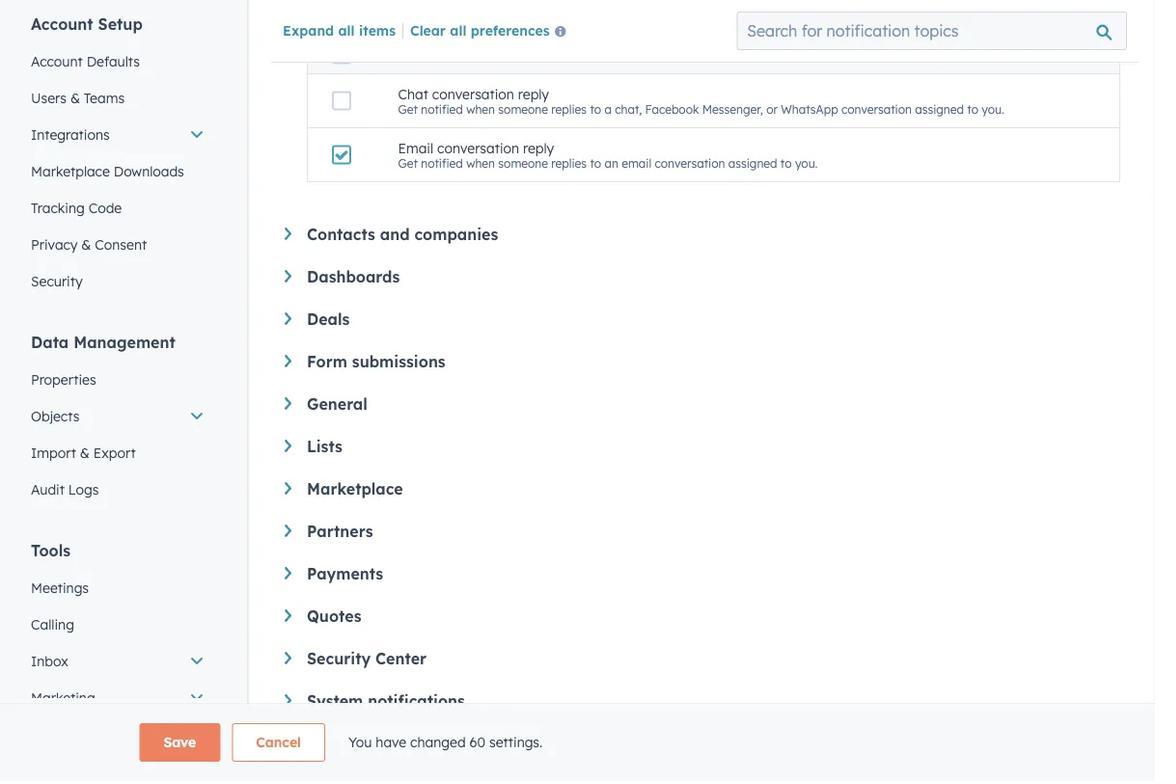 Task type: describe. For each thing, give the bounding box(es) containing it.
account setup element
[[19, 14, 216, 300]]

privacy & consent link
[[19, 227, 216, 264]]

get for chat conversation reply
[[398, 102, 418, 117]]

cancel
[[256, 735, 301, 751]]

to left a
[[590, 102, 601, 117]]

marketplace downloads link
[[19, 153, 216, 190]]

email
[[398, 139, 434, 156]]

all for expand
[[338, 21, 355, 38]]

payments
[[307, 565, 383, 584]]

marketing
[[31, 690, 95, 707]]

contacts and companies button
[[285, 225, 1121, 244]]

to left an
[[590, 156, 601, 171]]

setup
[[98, 14, 143, 34]]

dashboards
[[307, 267, 400, 287]]

someone for email conversation reply
[[498, 156, 548, 171]]

users & teams
[[31, 90, 125, 107]]

security link
[[19, 264, 216, 300]]

conversation right email in the right of the page
[[655, 156, 725, 171]]

marketing button
[[19, 681, 216, 717]]

caret image for marketplace
[[285, 483, 292, 495]]

and
[[380, 225, 410, 244]]

tracking code link
[[19, 190, 216, 227]]

system notifications button
[[285, 692, 1121, 711]]

tracking
[[31, 200, 85, 217]]

dashboards button
[[285, 267, 1121, 287]]

Search for notification topics search field
[[737, 12, 1127, 50]]

properties
[[31, 372, 96, 389]]

contacts and companies
[[307, 225, 498, 244]]

assigned inside chat conversation reply get notified when someone replies to a chat, facebook messenger, or whatsapp conversation assigned to you.
[[915, 102, 964, 117]]

chat
[[398, 85, 428, 102]]

data management
[[31, 333, 175, 352]]

calling link
[[19, 607, 216, 644]]

calling
[[31, 617, 74, 634]]

email conversation reply get notified when someone replies to an email conversation assigned to you.
[[398, 139, 818, 171]]

form submissions button
[[285, 352, 1121, 372]]

account setup
[[31, 14, 143, 34]]

security for security center
[[307, 650, 371, 669]]

lists button
[[285, 437, 1121, 457]]

teams
[[84, 90, 125, 107]]

import & export
[[31, 445, 136, 462]]

account defaults link
[[19, 43, 216, 80]]

caret image for payments
[[285, 568, 292, 580]]

facebook
[[645, 102, 699, 117]]

marketplace for marketplace
[[307, 480, 403, 499]]

export
[[93, 445, 136, 462]]

you. inside chat conversation reply get notified when someone replies to a chat, facebook messenger, or whatsapp conversation assigned to you.
[[982, 102, 1005, 117]]

security center button
[[285, 650, 1121, 669]]

account defaults
[[31, 53, 140, 70]]

inbox button
[[19, 644, 216, 681]]

meetings link
[[19, 570, 216, 607]]

center
[[376, 650, 427, 669]]

general button
[[285, 395, 1121, 414]]

logs
[[68, 482, 99, 499]]

or
[[767, 102, 778, 117]]

account for account setup
[[31, 14, 93, 34]]

save button
[[139, 724, 220, 763]]

settings.
[[489, 735, 543, 751]]

security center
[[307, 650, 427, 669]]

companies
[[415, 225, 498, 244]]

caret image for contacts and companies
[[285, 228, 292, 240]]

import
[[31, 445, 76, 462]]

deals button
[[285, 310, 1121, 329]]

inbox
[[31, 653, 68, 670]]

caret image for security center
[[285, 653, 292, 665]]

& for teams
[[70, 90, 80, 107]]

code
[[89, 200, 122, 217]]

to down whatsapp
[[781, 156, 792, 171]]

tools
[[31, 542, 71, 561]]

conversation right whatsapp
[[842, 102, 912, 117]]

all for clear
[[450, 21, 467, 38]]

60
[[470, 735, 486, 751]]

meetings
[[31, 580, 89, 597]]

partners button
[[285, 522, 1121, 542]]

expand
[[283, 21, 334, 38]]

audit logs link
[[19, 472, 216, 509]]

system
[[307, 692, 363, 711]]

form submissions
[[307, 352, 446, 372]]

caret image for lists
[[285, 440, 292, 453]]

notified for chat
[[421, 102, 463, 117]]

caret image for dashboards
[[285, 270, 292, 283]]

you
[[348, 735, 372, 751]]

caret image for quotes
[[285, 610, 292, 622]]

notified for email
[[421, 156, 463, 171]]

email
[[622, 156, 652, 171]]

privacy
[[31, 236, 78, 253]]

form
[[307, 352, 347, 372]]

changed
[[410, 735, 466, 751]]

marketplace for marketplace downloads
[[31, 163, 110, 180]]



Task type: locate. For each thing, give the bounding box(es) containing it.
defaults
[[87, 53, 140, 70]]

5 caret image from the top
[[285, 483, 292, 495]]

2 get from the top
[[398, 156, 418, 171]]

all left items
[[338, 21, 355, 38]]

1 vertical spatial security
[[307, 650, 371, 669]]

privacy & consent
[[31, 236, 147, 253]]

0 horizontal spatial marketplace
[[31, 163, 110, 180]]

caret image inside security center dropdown button
[[285, 653, 292, 665]]

caret image
[[285, 228, 292, 240], [285, 270, 292, 283], [285, 525, 292, 538], [285, 568, 292, 580], [285, 610, 292, 622], [285, 695, 292, 707]]

& inside privacy & consent link
[[81, 236, 91, 253]]

you.
[[982, 102, 1005, 117], [795, 156, 818, 171]]

caret image left payments
[[285, 568, 292, 580]]

whatsapp
[[781, 102, 838, 117]]

caret image inside quotes dropdown button
[[285, 610, 292, 622]]

0 horizontal spatial security
[[31, 273, 83, 290]]

someone left an
[[498, 156, 548, 171]]

someone for chat conversation reply
[[498, 102, 548, 117]]

lists
[[307, 437, 343, 457]]

deals
[[307, 310, 350, 329]]

0 horizontal spatial you.
[[795, 156, 818, 171]]

replies for chat conversation reply
[[552, 102, 587, 117]]

2 vertical spatial &
[[80, 445, 90, 462]]

1 horizontal spatial security
[[307, 650, 371, 669]]

get inside chat conversation reply get notified when someone replies to a chat, facebook messenger, or whatsapp conversation assigned to you.
[[398, 102, 418, 117]]

assigned inside the email conversation reply get notified when someone replies to an email conversation assigned to you.
[[729, 156, 778, 171]]

replies for email conversation reply
[[552, 156, 587, 171]]

messenger,
[[702, 102, 763, 117]]

1 horizontal spatial all
[[450, 21, 467, 38]]

1 vertical spatial when
[[466, 156, 495, 171]]

2 caret image from the top
[[285, 270, 292, 283]]

assigned down or
[[729, 156, 778, 171]]

6 caret image from the top
[[285, 653, 292, 665]]

assigned down the search for notification topics search box on the top
[[915, 102, 964, 117]]

1 horizontal spatial marketplace
[[307, 480, 403, 499]]

1 get from the top
[[398, 102, 418, 117]]

objects button
[[19, 399, 216, 435]]

0 vertical spatial someone
[[498, 102, 548, 117]]

to
[[590, 102, 601, 117], [968, 102, 979, 117], [590, 156, 601, 171], [781, 156, 792, 171]]

reply
[[518, 85, 549, 102], [523, 139, 554, 156]]

reply inside chat conversation reply get notified when someone replies to a chat, facebook messenger, or whatsapp conversation assigned to you.
[[518, 85, 549, 102]]

2 someone from the top
[[498, 156, 548, 171]]

caret image inside system notifications dropdown button
[[285, 695, 292, 707]]

consent
[[95, 236, 147, 253]]

security inside account setup element
[[31, 273, 83, 290]]

1 caret image from the top
[[285, 313, 292, 325]]

1 horizontal spatial assigned
[[915, 102, 964, 117]]

4 caret image from the top
[[285, 568, 292, 580]]

account for account defaults
[[31, 53, 83, 70]]

caret image for form submissions
[[285, 355, 292, 368]]

have
[[376, 735, 407, 751]]

1 vertical spatial assigned
[[729, 156, 778, 171]]

2 account from the top
[[31, 53, 83, 70]]

1 account from the top
[[31, 14, 93, 34]]

when inside chat conversation reply get notified when someone replies to a chat, facebook messenger, or whatsapp conversation assigned to you.
[[466, 102, 495, 117]]

1 vertical spatial reply
[[523, 139, 554, 156]]

0 vertical spatial notified
[[421, 102, 463, 117]]

replies inside chat conversation reply get notified when someone replies to a chat, facebook messenger, or whatsapp conversation assigned to you.
[[552, 102, 587, 117]]

caret image inside partners dropdown button
[[285, 525, 292, 538]]

get inside the email conversation reply get notified when someone replies to an email conversation assigned to you.
[[398, 156, 418, 171]]

& for consent
[[81, 236, 91, 253]]

2 when from the top
[[466, 156, 495, 171]]

marketplace button
[[285, 480, 1121, 499]]

when for email
[[466, 156, 495, 171]]

1 caret image from the top
[[285, 228, 292, 240]]

all up notification topics on the left top of the page
[[450, 21, 467, 38]]

1 when from the top
[[466, 102, 495, 117]]

replies left an
[[552, 156, 587, 171]]

caret image up 'cancel' at the left bottom
[[285, 695, 292, 707]]

general
[[307, 395, 368, 414]]

& right 'privacy'
[[81, 236, 91, 253]]

users & teams link
[[19, 80, 216, 117]]

reply for chat conversation reply
[[518, 85, 549, 102]]

0 vertical spatial get
[[398, 102, 418, 117]]

0 vertical spatial assigned
[[915, 102, 964, 117]]

a
[[605, 102, 612, 117]]

replies
[[552, 102, 587, 117], [552, 156, 587, 171]]

quotes button
[[285, 607, 1121, 626]]

caret image for general
[[285, 398, 292, 410]]

& for export
[[80, 445, 90, 462]]

expand all items button
[[283, 21, 396, 38]]

marketplace inside account setup element
[[31, 163, 110, 180]]

all inside clear all preferences button
[[450, 21, 467, 38]]

caret image inside general dropdown button
[[285, 398, 292, 410]]

tracking code
[[31, 200, 122, 217]]

0 vertical spatial &
[[70, 90, 80, 107]]

caret image inside contacts and companies dropdown button
[[285, 228, 292, 240]]

caret image left contacts
[[285, 228, 292, 240]]

when inside the email conversation reply get notified when someone replies to an email conversation assigned to you.
[[466, 156, 495, 171]]

1 horizontal spatial you.
[[982, 102, 1005, 117]]

tools element
[[19, 541, 216, 782]]

submissions
[[352, 352, 446, 372]]

3 caret image from the top
[[285, 525, 292, 538]]

1 vertical spatial get
[[398, 156, 418, 171]]

0 vertical spatial marketplace
[[31, 163, 110, 180]]

account inside "link"
[[31, 53, 83, 70]]

partners
[[307, 522, 373, 542]]

account up account defaults
[[31, 14, 93, 34]]

when right email
[[466, 156, 495, 171]]

contacts
[[307, 225, 375, 244]]

2 all from the left
[[450, 21, 467, 38]]

assigned
[[915, 102, 964, 117], [729, 156, 778, 171]]

integrations
[[31, 126, 110, 143]]

cancel button
[[232, 724, 325, 763]]

system notifications
[[307, 692, 465, 711]]

an
[[605, 156, 619, 171]]

2 replies from the top
[[552, 156, 587, 171]]

someone
[[498, 102, 548, 117], [498, 156, 548, 171]]

1 vertical spatial marketplace
[[307, 480, 403, 499]]

security
[[31, 273, 83, 290], [307, 650, 371, 669]]

0 vertical spatial security
[[31, 273, 83, 290]]

caret image for system notifications
[[285, 695, 292, 707]]

users
[[31, 90, 67, 107]]

to down the search for notification topics search box on the top
[[968, 102, 979, 117]]

1 vertical spatial replies
[[552, 156, 587, 171]]

caret image for partners
[[285, 525, 292, 538]]

caret image inside dashboards dropdown button
[[285, 270, 292, 283]]

account up users on the left top of the page
[[31, 53, 83, 70]]

2 notified from the top
[[421, 156, 463, 171]]

caret image inside lists dropdown button
[[285, 440, 292, 453]]

5 caret image from the top
[[285, 610, 292, 622]]

security for security
[[31, 273, 83, 290]]

security up 'system'
[[307, 650, 371, 669]]

conversation
[[432, 85, 514, 102], [842, 102, 912, 117], [437, 139, 519, 156], [655, 156, 725, 171]]

1 all from the left
[[338, 21, 355, 38]]

quotes
[[307, 607, 361, 626]]

topics
[[492, 47, 536, 62]]

1 vertical spatial &
[[81, 236, 91, 253]]

preferences
[[471, 21, 550, 38]]

when
[[466, 102, 495, 117], [466, 156, 495, 171]]

2 caret image from the top
[[285, 355, 292, 368]]

& inside import & export link
[[80, 445, 90, 462]]

marketplace
[[31, 163, 110, 180], [307, 480, 403, 499]]

marketplace up partners
[[307, 480, 403, 499]]

get up email
[[398, 102, 418, 117]]

1 vertical spatial notified
[[421, 156, 463, 171]]

caret image
[[285, 313, 292, 325], [285, 355, 292, 368], [285, 398, 292, 410], [285, 440, 292, 453], [285, 483, 292, 495], [285, 653, 292, 665]]

when down notification topics on the left top of the page
[[466, 102, 495, 117]]

notified inside chat conversation reply get notified when someone replies to a chat, facebook messenger, or whatsapp conversation assigned to you.
[[421, 102, 463, 117]]

get down chat
[[398, 156, 418, 171]]

marketplace downloads
[[31, 163, 184, 180]]

payments button
[[285, 565, 1121, 584]]

reply for email conversation reply
[[523, 139, 554, 156]]

0 horizontal spatial assigned
[[729, 156, 778, 171]]

0 vertical spatial reply
[[518, 85, 549, 102]]

you. inside the email conversation reply get notified when someone replies to an email conversation assigned to you.
[[795, 156, 818, 171]]

notification topics
[[398, 47, 536, 62]]

1 vertical spatial you.
[[795, 156, 818, 171]]

downloads
[[114, 163, 184, 180]]

account
[[31, 14, 93, 34], [31, 53, 83, 70]]

0 vertical spatial you.
[[982, 102, 1005, 117]]

caret image inside marketplace dropdown button
[[285, 483, 292, 495]]

conversation right email
[[437, 139, 519, 156]]

data
[[31, 333, 69, 352]]

audit
[[31, 482, 65, 499]]

import & export link
[[19, 435, 216, 472]]

someone inside the email conversation reply get notified when someone replies to an email conversation assigned to you.
[[498, 156, 548, 171]]

items
[[359, 21, 396, 38]]

replies inside the email conversation reply get notified when someone replies to an email conversation assigned to you.
[[552, 156, 587, 171]]

you have changed 60 settings.
[[348, 735, 543, 751]]

notifications
[[368, 692, 465, 711]]

1 notified from the top
[[421, 102, 463, 117]]

3 caret image from the top
[[285, 398, 292, 410]]

someone inside chat conversation reply get notified when someone replies to a chat, facebook messenger, or whatsapp conversation assigned to you.
[[498, 102, 548, 117]]

caret image inside form submissions dropdown button
[[285, 355, 292, 368]]

reply left an
[[523, 139, 554, 156]]

someone down topics
[[498, 102, 548, 117]]

caret image left the dashboards
[[285, 270, 292, 283]]

replies left a
[[552, 102, 587, 117]]

& left export
[[80, 445, 90, 462]]

notified up email
[[421, 102, 463, 117]]

audit logs
[[31, 482, 99, 499]]

caret image inside payments dropdown button
[[285, 568, 292, 580]]

4 caret image from the top
[[285, 440, 292, 453]]

chat,
[[615, 102, 642, 117]]

marketplace down integrations
[[31, 163, 110, 180]]

& inside users & teams link
[[70, 90, 80, 107]]

notified up companies
[[421, 156, 463, 171]]

caret image inside deals dropdown button
[[285, 313, 292, 325]]

reply down topics
[[518, 85, 549, 102]]

objects
[[31, 408, 80, 425]]

notification
[[398, 47, 488, 62]]

management
[[74, 333, 175, 352]]

security down 'privacy'
[[31, 273, 83, 290]]

data management element
[[19, 332, 216, 509]]

get for email conversation reply
[[398, 156, 418, 171]]

notified inside the email conversation reply get notified when someone replies to an email conversation assigned to you.
[[421, 156, 463, 171]]

reply inside the email conversation reply get notified when someone replies to an email conversation assigned to you.
[[523, 139, 554, 156]]

when for chat
[[466, 102, 495, 117]]

caret image left partners
[[285, 525, 292, 538]]

1 replies from the top
[[552, 102, 587, 117]]

1 vertical spatial someone
[[498, 156, 548, 171]]

1 someone from the top
[[498, 102, 548, 117]]

all
[[338, 21, 355, 38], [450, 21, 467, 38]]

0 horizontal spatial all
[[338, 21, 355, 38]]

clear all preferences
[[410, 21, 550, 38]]

0 vertical spatial replies
[[552, 102, 587, 117]]

get
[[398, 102, 418, 117], [398, 156, 418, 171]]

caret image for deals
[[285, 313, 292, 325]]

clear all preferences button
[[410, 20, 574, 43]]

1 vertical spatial account
[[31, 53, 83, 70]]

properties link
[[19, 362, 216, 399]]

0 vertical spatial account
[[31, 14, 93, 34]]

conversation down notification topics on the left top of the page
[[432, 85, 514, 102]]

caret image left quotes
[[285, 610, 292, 622]]

clear
[[410, 21, 446, 38]]

& right users on the left top of the page
[[70, 90, 80, 107]]

0 vertical spatial when
[[466, 102, 495, 117]]

integrations button
[[19, 117, 216, 153]]

6 caret image from the top
[[285, 695, 292, 707]]



Task type: vqa. For each thing, say whether or not it's contained in the screenshot.
"list box"
no



